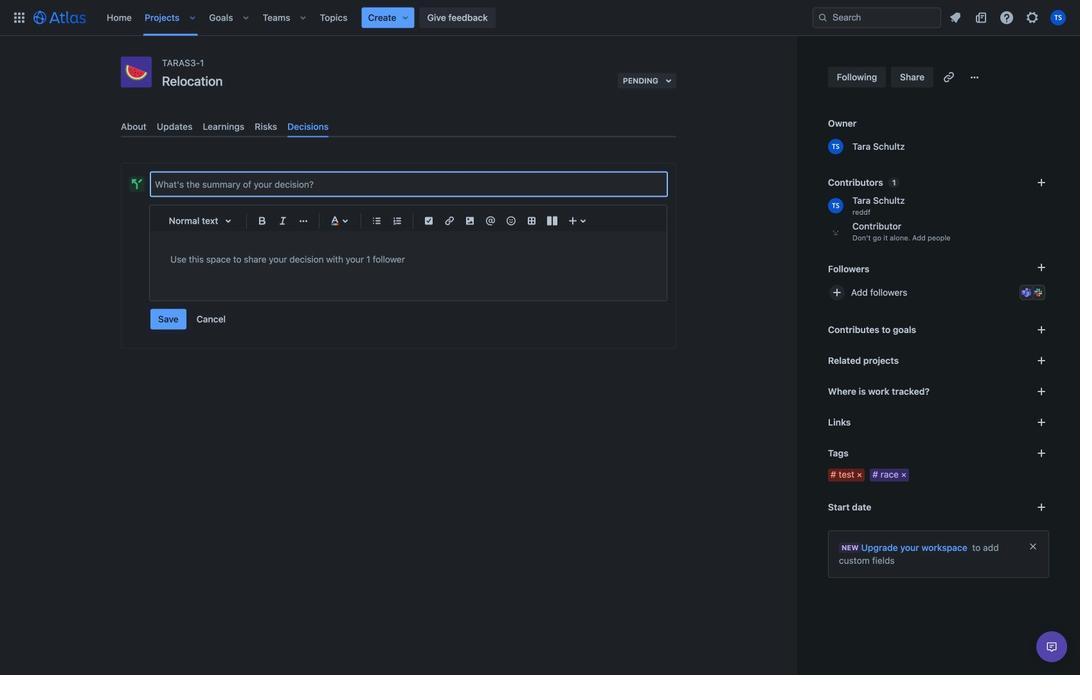 Task type: locate. For each thing, give the bounding box(es) containing it.
layouts image
[[545, 213, 560, 229]]

search image
[[818, 13, 829, 23]]

tab list
[[116, 116, 682, 137]]

add related project image
[[1035, 353, 1050, 369]]

1 horizontal spatial close tag image
[[899, 470, 910, 481]]

add a follower image
[[1035, 260, 1050, 275]]

add goals image
[[1035, 322, 1050, 338]]

add follower image
[[830, 285, 845, 300]]

banner
[[0, 0, 1081, 36]]

bold ⌘b image
[[255, 213, 270, 229]]

table ⇧⌥t image
[[524, 213, 540, 229]]

add tag image
[[1035, 446, 1050, 461]]

1 close tag image from the left
[[855, 470, 865, 481]]

0 horizontal spatial close tag image
[[855, 470, 865, 481]]

mention @ image
[[483, 213, 499, 229]]

close tag image
[[855, 470, 865, 481], [899, 470, 910, 481]]

list formating group
[[367, 211, 408, 231]]

bullet list ⌘⇧8 image
[[369, 213, 385, 229]]

add image, video, or file image
[[463, 213, 478, 229]]

group
[[151, 309, 234, 330]]

2 close tag image from the left
[[899, 470, 910, 481]]

close banner image
[[1029, 542, 1039, 552]]

None search field
[[813, 7, 942, 28]]



Task type: describe. For each thing, give the bounding box(es) containing it.
italic ⌘i image
[[275, 213, 291, 229]]

slack logo showing nan channels are connected to this project image
[[1034, 288, 1044, 298]]

text formatting group
[[252, 211, 314, 231]]

open intercom messenger image
[[1045, 639, 1060, 655]]

decision icon image
[[132, 179, 142, 190]]

add link image
[[1035, 415, 1050, 430]]

add work tracking links image
[[1035, 384, 1050, 400]]

top element
[[8, 0, 813, 36]]

Search field
[[813, 7, 942, 28]]

numbered list ⌘⇧7 image
[[390, 213, 405, 229]]

account image
[[1051, 10, 1067, 25]]

set start date image
[[1035, 500, 1050, 515]]

add team or contributors image
[[1035, 175, 1050, 190]]

settings image
[[1025, 10, 1041, 25]]

What's the summary of your decision? text field
[[151, 173, 667, 196]]

help image
[[1000, 10, 1015, 25]]

link ⌘k image
[[442, 213, 457, 229]]

switch to... image
[[12, 10, 27, 25]]

Main content area, start typing to enter text. text field
[[170, 252, 647, 267]]

more formatting image
[[296, 213, 311, 229]]

msteams logo showing  channels are connected to this project image
[[1022, 288, 1033, 298]]

action item [] image
[[421, 213, 437, 229]]

emoji : image
[[504, 213, 519, 229]]

notifications image
[[948, 10, 964, 25]]



Task type: vqa. For each thing, say whether or not it's contained in the screenshot.
first Row from the top of the March 2024 grid
no



